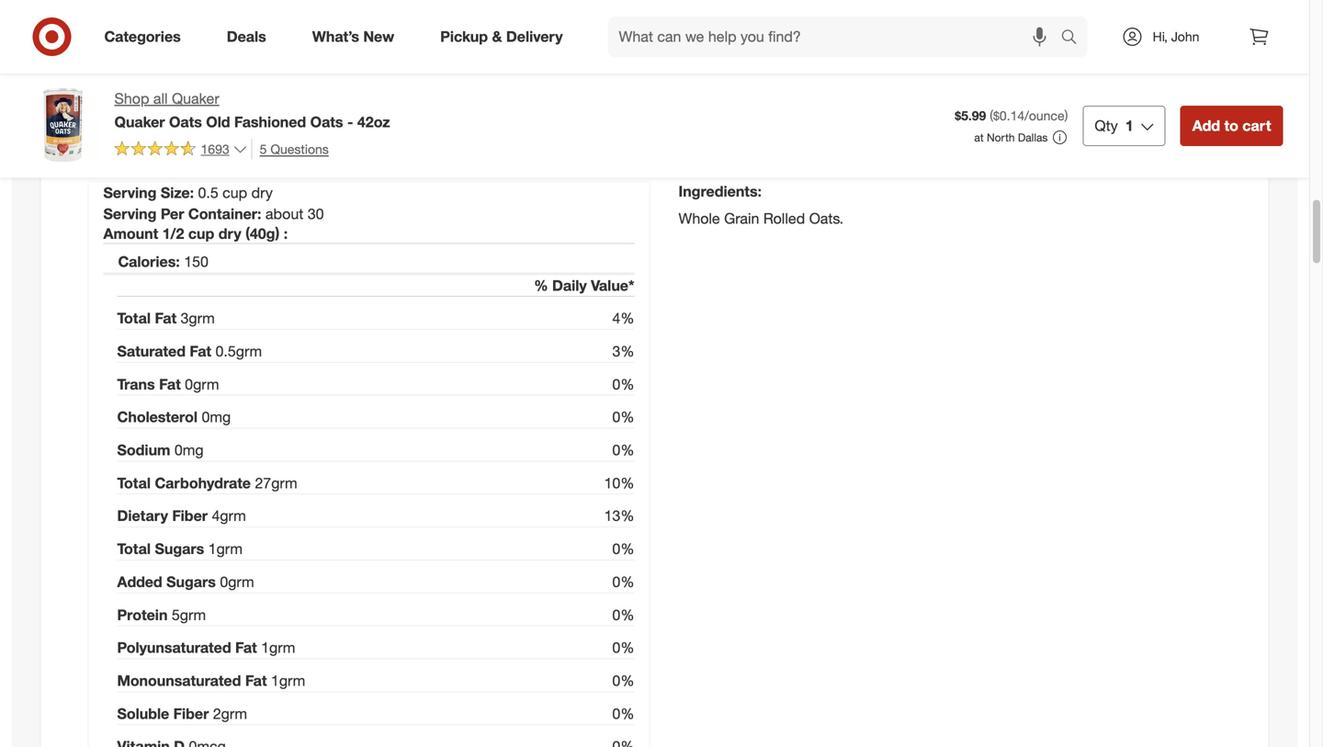 Task type: describe. For each thing, give the bounding box(es) containing it.
add
[[1193, 117, 1221, 135]]

2 horizontal spatial oats
[[310, 113, 343, 131]]

qty 1
[[1095, 117, 1134, 135]]

added
[[117, 573, 162, 591]]

qty
[[1095, 117, 1118, 135]]

new
[[363, 28, 394, 46]]

saturated fat 0.5 grm
[[117, 342, 262, 360]]

total sugars 1 grm
[[117, 540, 243, 558]]

fat for total fat
[[155, 309, 177, 327]]

5 questions link
[[252, 139, 329, 160]]

search button
[[1053, 17, 1097, 61]]

protein 5 grm
[[117, 606, 206, 624]]

3%
[[613, 342, 635, 360]]

fat for saturated fat
[[190, 342, 211, 360]]

for inside try topping with your favorite fresh fruit for a delicious breakfast that will keep you full through the morning
[[350, 39, 365, 55]]

1 vertical spatial quaker
[[172, 90, 219, 108]]

rolled
[[764, 210, 805, 228]]

0 down saturated fat 0.5 grm
[[185, 375, 193, 393]]

0 horizontal spatial oats
[[169, 113, 202, 131]]

what's new link
[[297, 17, 417, 57]]

north
[[987, 130, 1015, 144]]

$5.99
[[955, 108, 987, 124]]

hi, john
[[1153, 28, 1200, 45]]

0% for polyunsaturated fat 1 grm
[[613, 639, 635, 657]]

a
[[369, 39, 376, 55]]

delicious
[[379, 39, 430, 55]]

4%
[[613, 309, 635, 327]]

3
[[181, 309, 189, 327]]

0% for cholesterol 0 mg
[[613, 408, 635, 426]]

4
[[212, 507, 220, 525]]

questions
[[271, 141, 329, 157]]

%
[[534, 276, 548, 294]]

size:
[[161, 184, 194, 202]]

breakfast
[[434, 39, 488, 55]]

oats.
[[810, 210, 844, 228]]

your
[[217, 39, 242, 55]]

amount 1/2 cup dry (40g) :
[[103, 225, 288, 243]]

morning
[[192, 58, 239, 74]]

0.5 for grm
[[216, 342, 236, 360]]

john
[[1172, 28, 1200, 45]]

1 vertical spatial non-
[[171, 14, 200, 30]]

label
[[103, 135, 149, 156]]

total for total sugars
[[117, 540, 151, 558]]

0 horizontal spatial dry
[[219, 225, 241, 243]]

what's new
[[312, 28, 394, 46]]

0% for monounsaturated fat 1 grm
[[613, 672, 635, 690]]

that
[[491, 39, 513, 55]]

dallas
[[1018, 130, 1048, 144]]

oats inside these quaker oats are non-gmo project verified.  look for specially marked packages with the non-gmo project verified symbol.
[[206, 0, 233, 11]]

0% for total sugars 1 grm
[[613, 540, 635, 558]]

fashioned
[[234, 113, 306, 131]]

verified
[[278, 14, 321, 30]]

1 for total sugars 1 grm
[[208, 540, 217, 558]]

13%
[[604, 507, 635, 525]]

30
[[308, 205, 324, 223]]

monounsaturated fat 1 grm
[[117, 672, 305, 690]]

these
[[122, 0, 157, 11]]

dietary fiber 4 grm
[[117, 507, 246, 525]]

pickup & delivery
[[440, 28, 563, 46]]

ingredients: whole grain rolled oats.
[[679, 183, 844, 228]]

1693 link
[[114, 139, 248, 161]]

fruit
[[324, 39, 346, 55]]

the inside try topping with your favorite fresh fruit for a delicious breakfast that will keep you full through the morning
[[170, 58, 188, 74]]

delivery
[[506, 28, 563, 46]]

fresh
[[292, 39, 320, 55]]

2 vertical spatial quaker
[[114, 113, 165, 131]]

0% for protein 5 grm
[[613, 606, 635, 624]]

grm for total carbohydrate 27 grm
[[271, 474, 297, 492]]

at
[[975, 130, 984, 144]]

trans
[[117, 375, 155, 393]]

soluble fiber 2 grm
[[117, 705, 247, 723]]

cart
[[1243, 117, 1272, 135]]

favorite
[[246, 39, 288, 55]]

sodium 0 mg
[[117, 441, 204, 459]]

fiber for dietary fiber
[[172, 507, 208, 525]]

grm for total sugars 1 grm
[[217, 540, 243, 558]]

cholesterol
[[117, 408, 198, 426]]

fat for polyunsaturated fat
[[235, 639, 257, 657]]

fiber for soluble fiber
[[173, 705, 209, 723]]

grm for trans fat 0 grm
[[193, 375, 219, 393]]

search
[[1053, 29, 1097, 47]]

monounsaturated
[[117, 672, 241, 690]]

whole
[[679, 210, 720, 228]]

to
[[1225, 117, 1239, 135]]

packages
[[566, 0, 622, 11]]

verified.
[[365, 0, 411, 11]]

grm for monounsaturated fat 1 grm
[[279, 672, 305, 690]]

add to cart button
[[1181, 106, 1284, 146]]

0% for soluble fiber 2 grm
[[613, 705, 635, 723]]

label info
[[103, 135, 185, 156]]

hi,
[[1153, 28, 1168, 45]]

amount
[[103, 225, 158, 243]]

fat for monounsaturated fat
[[245, 672, 267, 690]]

marked
[[519, 0, 563, 11]]

0 horizontal spatial gmo
[[200, 14, 231, 30]]

1 horizontal spatial gmo
[[287, 0, 318, 11]]

27
[[255, 474, 271, 492]]

categories
[[104, 28, 181, 46]]

0 vertical spatial project
[[321, 0, 362, 11]]

grain
[[724, 210, 760, 228]]



Task type: vqa. For each thing, say whether or not it's contained in the screenshot.
the $1 inside $1 OFF BOUNTY PAPER TOWELS MFR SINGLE-USE COUPON
no



Task type: locate. For each thing, give the bounding box(es) containing it.
total up dietary
[[117, 474, 151, 492]]

non- right are
[[258, 0, 287, 11]]

&
[[492, 28, 502, 46]]

calories:
[[118, 253, 180, 271]]

0 horizontal spatial non-
[[171, 14, 200, 30]]

fat left 3
[[155, 309, 177, 327]]

0 vertical spatial gmo
[[287, 0, 318, 11]]

0 vertical spatial for
[[447, 0, 462, 11]]

0 vertical spatial non-
[[258, 0, 287, 11]]

gmo up verified
[[287, 0, 318, 11]]

added sugars 0 grm
[[117, 573, 254, 591]]

try topping with your favorite fresh fruit for a delicious breakfast that will keep you full through the morning
[[122, 39, 612, 74]]

what's
[[312, 28, 359, 46]]

1 vertical spatial dry
[[219, 225, 241, 243]]

0 vertical spatial fiber
[[172, 507, 208, 525]]

3 total from the top
[[117, 540, 151, 558]]

sugars
[[155, 540, 204, 558], [166, 573, 216, 591]]

at north dallas
[[975, 130, 1048, 144]]

grm for saturated fat 0.5 grm
[[236, 342, 262, 360]]

What can we help you find? suggestions appear below search field
[[608, 17, 1066, 57]]

through
[[122, 58, 166, 74]]

1 horizontal spatial the
[[170, 58, 188, 74]]

1 horizontal spatial mg
[[210, 408, 231, 426]]

1 horizontal spatial with
[[190, 39, 213, 55]]

2 0% from the top
[[613, 408, 635, 426]]

0.5 up trans fat 0 grm
[[216, 342, 236, 360]]

0 down cholesterol 0 mg at the left
[[175, 441, 183, 459]]

cup
[[223, 184, 247, 202], [188, 225, 214, 243]]

fiber
[[172, 507, 208, 525], [173, 705, 209, 723]]

1 right qty
[[1126, 117, 1134, 135]]

1 horizontal spatial for
[[447, 0, 462, 11]]

-
[[347, 113, 353, 131]]

1 horizontal spatial 5
[[260, 141, 267, 157]]

1 vertical spatial mg
[[183, 441, 204, 459]]

pickup & delivery link
[[425, 17, 586, 57]]

cup right 1/2 on the left
[[188, 225, 214, 243]]

1 horizontal spatial project
[[321, 0, 362, 11]]

grm for soluble fiber 2 grm
[[221, 705, 247, 723]]

gmo
[[287, 0, 318, 11], [200, 14, 231, 30]]

1 vertical spatial the
[[170, 58, 188, 74]]

1 horizontal spatial cup
[[223, 184, 247, 202]]

symbol.
[[325, 14, 371, 30]]

the
[[149, 14, 167, 30], [170, 58, 188, 74]]

mg down trans fat 0 grm
[[210, 408, 231, 426]]

quaker up label info
[[114, 113, 165, 131]]

0 horizontal spatial 5
[[172, 606, 180, 624]]

0 right cholesterol
[[202, 408, 210, 426]]

specially
[[466, 0, 516, 11]]

polyunsaturated fat 1 grm
[[117, 639, 295, 657]]

for right look
[[447, 0, 462, 11]]

0% for sodium 0 mg
[[613, 441, 635, 459]]

42oz
[[357, 113, 390, 131]]

fat up monounsaturated fat 1 grm
[[235, 639, 257, 657]]

(
[[990, 108, 994, 124]]

0 down total sugars 1 grm
[[220, 573, 228, 591]]

all
[[153, 90, 168, 108]]

0 horizontal spatial project
[[234, 14, 275, 30]]

soluble
[[117, 705, 169, 723]]

0 vertical spatial the
[[149, 14, 167, 30]]

8 0% from the top
[[613, 672, 635, 690]]

sugars down total sugars 1 grm
[[166, 573, 216, 591]]

old
[[206, 113, 230, 131]]

add to cart
[[1193, 117, 1272, 135]]

sugars for added sugars
[[166, 573, 216, 591]]

0 vertical spatial sugars
[[155, 540, 204, 558]]

cup inside serving size: 0.5 cup dry serving per container: about 30
[[223, 184, 247, 202]]

info
[[154, 135, 185, 156]]

gmo up your
[[200, 14, 231, 30]]

grm for total fat 3 grm
[[189, 309, 215, 327]]

look
[[415, 0, 443, 11]]

:
[[284, 225, 288, 243]]

fat up trans fat 0 grm
[[190, 342, 211, 360]]

5 0% from the top
[[613, 573, 635, 591]]

quaker inside these quaker oats are non-gmo project verified.  look for specially marked packages with the non-gmo project verified symbol.
[[160, 0, 202, 11]]

total up "added"
[[117, 540, 151, 558]]

oats left -
[[310, 113, 343, 131]]

0.5 inside serving size: 0.5 cup dry serving per container: about 30
[[198, 184, 219, 202]]

categories link
[[89, 17, 204, 57]]

1 down 4 at the left of page
[[208, 540, 217, 558]]

mg up carbohydrate on the left bottom
[[183, 441, 204, 459]]

value*
[[591, 276, 635, 294]]

sugars down dietary fiber 4 grm
[[155, 540, 204, 558]]

0% for added sugars 0 grm
[[613, 573, 635, 591]]

deals
[[227, 28, 266, 46]]

1 vertical spatial 0.5
[[216, 342, 236, 360]]

)
[[1065, 108, 1068, 124]]

shop
[[114, 90, 149, 108]]

2 vertical spatial total
[[117, 540, 151, 558]]

serving
[[103, 184, 157, 202], [103, 205, 157, 223]]

0 horizontal spatial with
[[122, 14, 146, 30]]

topping
[[142, 39, 186, 55]]

0 vertical spatial 5
[[260, 141, 267, 157]]

1 horizontal spatial dry
[[251, 184, 273, 202]]

with
[[122, 14, 146, 30], [190, 39, 213, 55]]

daily
[[552, 276, 587, 294]]

sodium
[[117, 441, 170, 459]]

0% for trans fat 0 grm
[[613, 375, 635, 393]]

1 vertical spatial gmo
[[200, 14, 231, 30]]

150
[[184, 253, 209, 271]]

0 vertical spatial cup
[[223, 184, 247, 202]]

5 questions
[[260, 141, 329, 157]]

total for total carbohydrate
[[117, 474, 151, 492]]

mg for cholesterol 0 mg
[[210, 408, 231, 426]]

1 vertical spatial total
[[117, 474, 151, 492]]

polyunsaturated
[[117, 639, 231, 657]]

1 horizontal spatial non-
[[258, 0, 287, 11]]

per
[[161, 205, 184, 223]]

0 vertical spatial dry
[[251, 184, 273, 202]]

0.5 for cup
[[198, 184, 219, 202]]

image of quaker oats old fashioned oats - 42oz image
[[26, 88, 100, 162]]

4 0% from the top
[[613, 540, 635, 558]]

/ounce
[[1025, 108, 1065, 124]]

1 vertical spatial sugars
[[166, 573, 216, 591]]

0 horizontal spatial mg
[[183, 441, 204, 459]]

5 down fashioned
[[260, 141, 267, 157]]

full
[[595, 39, 612, 55]]

cup up container:
[[223, 184, 247, 202]]

shop all quaker quaker oats old fashioned oats - 42oz
[[114, 90, 390, 131]]

for inside these quaker oats are non-gmo project verified.  look for specially marked packages with the non-gmo project verified symbol.
[[447, 0, 462, 11]]

project down are
[[234, 14, 275, 30]]

1 vertical spatial for
[[350, 39, 365, 55]]

1/2
[[162, 225, 184, 243]]

3 0% from the top
[[613, 441, 635, 459]]

dry down container:
[[219, 225, 241, 243]]

carbohydrate
[[155, 474, 251, 492]]

these quaker oats are non-gmo project verified.  look for specially marked packages with the non-gmo project verified symbol.
[[122, 0, 622, 30]]

with down these
[[122, 14, 146, 30]]

$5.99 ( $0.14 /ounce )
[[955, 108, 1068, 124]]

0 vertical spatial quaker
[[160, 0, 202, 11]]

protein
[[117, 606, 168, 624]]

deals link
[[211, 17, 289, 57]]

fat down polyunsaturated fat 1 grm
[[245, 672, 267, 690]]

0 vertical spatial serving
[[103, 184, 157, 202]]

oats left are
[[206, 0, 233, 11]]

0 horizontal spatial for
[[350, 39, 365, 55]]

1 up monounsaturated fat 1 grm
[[261, 639, 269, 657]]

total up saturated
[[117, 309, 151, 327]]

calories: 150
[[118, 253, 209, 271]]

0 vertical spatial with
[[122, 14, 146, 30]]

0 horizontal spatial cup
[[188, 225, 214, 243]]

keep
[[539, 39, 567, 55]]

with inside these quaker oats are non-gmo project verified.  look for specially marked packages with the non-gmo project verified symbol.
[[122, 14, 146, 30]]

0 vertical spatial 0.5
[[198, 184, 219, 202]]

fiber left 2
[[173, 705, 209, 723]]

grm for dietary fiber 4 grm
[[220, 507, 246, 525]]

dry up about
[[251, 184, 273, 202]]

0 vertical spatial mg
[[210, 408, 231, 426]]

fat up cholesterol 0 mg at the left
[[159, 375, 181, 393]]

$0.14
[[994, 108, 1025, 124]]

1 serving from the top
[[103, 184, 157, 202]]

try
[[122, 39, 138, 55]]

project
[[321, 0, 362, 11], [234, 14, 275, 30]]

2 total from the top
[[117, 474, 151, 492]]

grm
[[189, 309, 215, 327], [236, 342, 262, 360], [193, 375, 219, 393], [271, 474, 297, 492], [220, 507, 246, 525], [217, 540, 243, 558], [228, 573, 254, 591], [180, 606, 206, 624], [269, 639, 295, 657], [279, 672, 305, 690], [221, 705, 247, 723]]

quaker up old
[[172, 90, 219, 108]]

the down topping
[[170, 58, 188, 74]]

1 for polyunsaturated fat 1 grm
[[261, 639, 269, 657]]

cholesterol 0 mg
[[117, 408, 231, 426]]

5 inside 5 questions link
[[260, 141, 267, 157]]

10%
[[604, 474, 635, 492]]

0 horizontal spatial the
[[149, 14, 167, 30]]

2 serving from the top
[[103, 205, 157, 223]]

with up morning
[[190, 39, 213, 55]]

% daily value*
[[534, 276, 635, 294]]

1 vertical spatial serving
[[103, 205, 157, 223]]

are
[[236, 0, 254, 11]]

1693
[[201, 141, 229, 157]]

1 vertical spatial cup
[[188, 225, 214, 243]]

0 vertical spatial total
[[117, 309, 151, 327]]

serving size: 0.5 cup dry serving per container: about 30
[[103, 184, 324, 223]]

ingredients:
[[679, 183, 762, 201]]

mg for sodium 0 mg
[[183, 441, 204, 459]]

7 0% from the top
[[613, 639, 635, 657]]

project up "symbol."
[[321, 0, 362, 11]]

grm for added sugars 0 grm
[[228, 573, 254, 591]]

fat for trans fat
[[159, 375, 181, 393]]

(40g)
[[246, 225, 280, 243]]

grm for polyunsaturated fat 1 grm
[[269, 639, 295, 657]]

0.5 up container:
[[198, 184, 219, 202]]

1 vertical spatial project
[[234, 14, 275, 30]]

5 up 'polyunsaturated'
[[172, 606, 180, 624]]

1 vertical spatial fiber
[[173, 705, 209, 723]]

with inside try topping with your favorite fresh fruit for a delicious breakfast that will keep you full through the morning
[[190, 39, 213, 55]]

for
[[447, 0, 462, 11], [350, 39, 365, 55]]

quaker
[[160, 0, 202, 11], [172, 90, 219, 108], [114, 113, 165, 131]]

6 0% from the top
[[613, 606, 635, 624]]

quaker right these
[[160, 0, 202, 11]]

total fat 3 grm
[[117, 309, 215, 327]]

non- up topping
[[171, 14, 200, 30]]

oats up 1693 "link"
[[169, 113, 202, 131]]

1 for monounsaturated fat 1 grm
[[271, 672, 279, 690]]

1 vertical spatial 5
[[172, 606, 180, 624]]

pickup
[[440, 28, 488, 46]]

fiber left 4 at the left of page
[[172, 507, 208, 525]]

the down these
[[149, 14, 167, 30]]

1 horizontal spatial oats
[[206, 0, 233, 11]]

9 0% from the top
[[613, 705, 635, 723]]

1 vertical spatial with
[[190, 39, 213, 55]]

sugars for total sugars
[[155, 540, 204, 558]]

1 total from the top
[[117, 309, 151, 327]]

total for total fat
[[117, 309, 151, 327]]

1 down polyunsaturated fat 1 grm
[[271, 672, 279, 690]]

for left a
[[350, 39, 365, 55]]

saturated
[[117, 342, 186, 360]]

1 0% from the top
[[613, 375, 635, 393]]

the inside these quaker oats are non-gmo project verified.  look for specially marked packages with the non-gmo project verified symbol.
[[149, 14, 167, 30]]

dry inside serving size: 0.5 cup dry serving per container: about 30
[[251, 184, 273, 202]]



